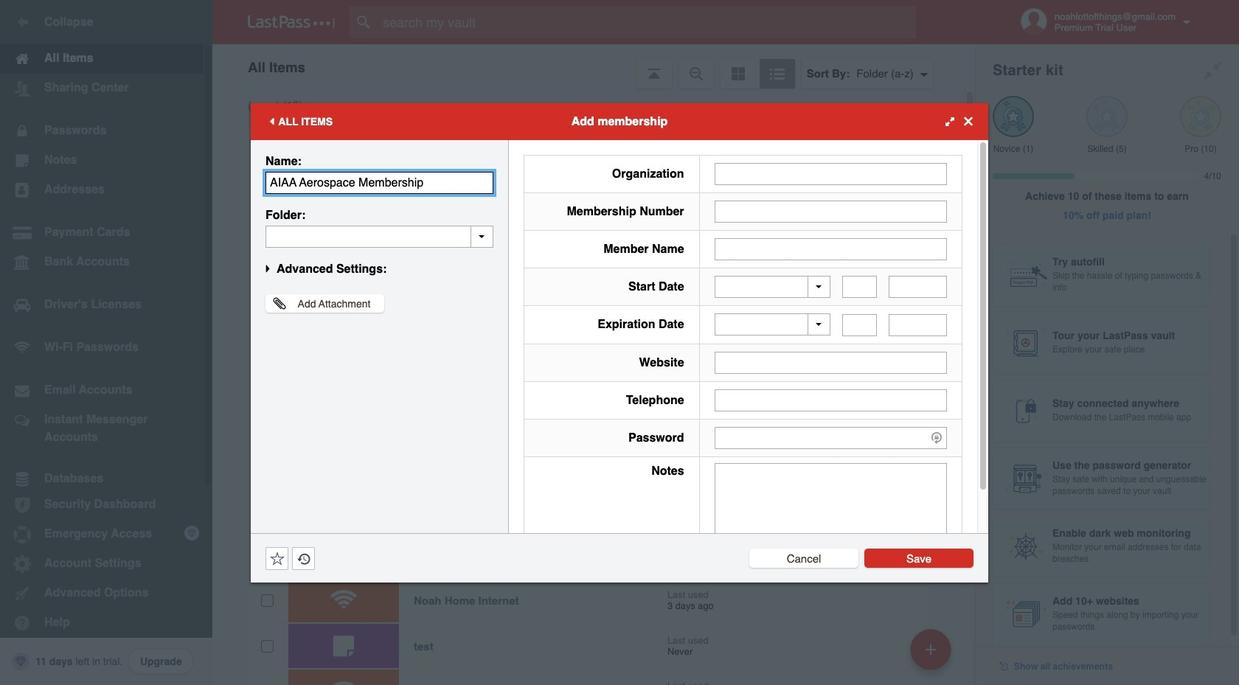 Task type: locate. For each thing, give the bounding box(es) containing it.
None text field
[[715, 163, 947, 185], [266, 172, 494, 194], [715, 200, 947, 222], [266, 225, 494, 248], [715, 238, 947, 260], [843, 276, 878, 298], [889, 276, 947, 298], [889, 314, 947, 336], [715, 352, 947, 374], [715, 389, 947, 411], [715, 163, 947, 185], [266, 172, 494, 194], [715, 200, 947, 222], [266, 225, 494, 248], [715, 238, 947, 260], [843, 276, 878, 298], [889, 276, 947, 298], [889, 314, 947, 336], [715, 352, 947, 374], [715, 389, 947, 411]]

dialog
[[251, 103, 989, 583]]

None password field
[[715, 427, 947, 449]]

None text field
[[843, 314, 878, 336], [715, 463, 947, 554], [843, 314, 878, 336], [715, 463, 947, 554]]

vault options navigation
[[212, 44, 975, 89]]

main navigation navigation
[[0, 0, 212, 685]]

new item navigation
[[905, 625, 961, 685]]

new item image
[[926, 644, 936, 655]]



Task type: describe. For each thing, give the bounding box(es) containing it.
search my vault text field
[[350, 6, 939, 38]]

lastpass image
[[248, 15, 335, 29]]

Search search field
[[350, 6, 939, 38]]



